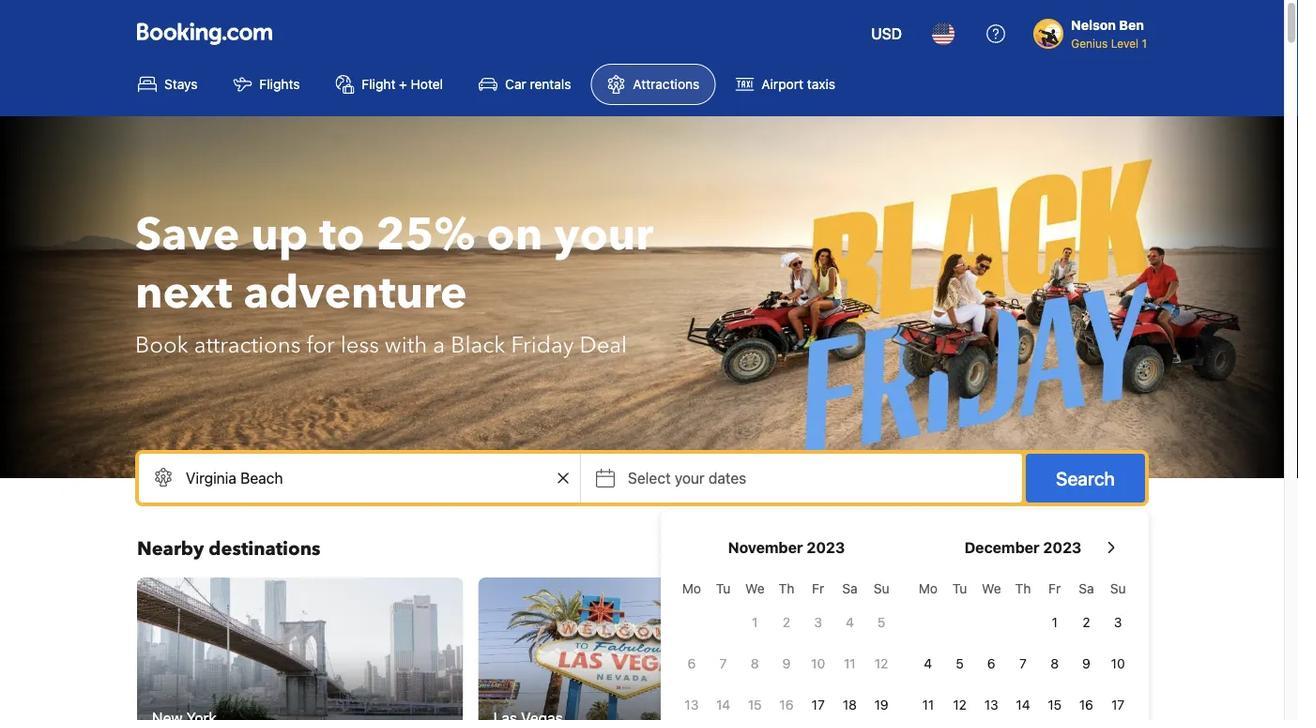 Task type: describe. For each thing, give the bounding box(es) containing it.
8 for 8 option
[[1051, 657, 1059, 672]]

1 vertical spatial your
[[675, 470, 705, 488]]

grid for november
[[676, 571, 897, 721]]

grid for december
[[912, 571, 1134, 721]]

ben
[[1119, 17, 1144, 33]]

18 November 2023 checkbox
[[834, 687, 866, 721]]

1 November 2023 checkbox
[[739, 604, 771, 642]]

17 for the "17 november 2023" checkbox
[[812, 698, 825, 713]]

16 for 16 checkbox
[[779, 698, 794, 713]]

car rentals
[[505, 76, 571, 92]]

nearby destinations
[[137, 537, 320, 563]]

10 for 10 "option"
[[1111, 657, 1125, 672]]

10 November 2023 checkbox
[[802, 646, 834, 683]]

2 November 2023 checkbox
[[771, 604, 802, 642]]

dates
[[709, 470, 746, 488]]

1 6 from the left
[[688, 657, 696, 672]]

19 November 2023 checkbox
[[866, 687, 897, 721]]

su for december 2023
[[1110, 581, 1126, 597]]

level
[[1111, 37, 1139, 50]]

new york image
[[137, 578, 463, 721]]

7 for 7 option on the right bottom of the page
[[720, 657, 727, 672]]

8 December 2023 checkbox
[[1039, 646, 1071, 683]]

6 November 2023 checkbox
[[676, 646, 707, 683]]

5 for 5 'option'
[[878, 615, 885, 631]]

15 for 15 option
[[748, 698, 762, 713]]

3 November 2023 checkbox
[[802, 604, 834, 642]]

december 2023
[[965, 539, 1082, 557]]

las vegas image
[[478, 578, 805, 721]]

3 for december 2023
[[1114, 615, 1122, 631]]

fr for november
[[812, 581, 824, 597]]

attractions link
[[591, 64, 716, 105]]

december
[[965, 539, 1040, 557]]

18
[[843, 698, 857, 713]]

deal
[[580, 330, 627, 361]]

attractions
[[194, 330, 301, 361]]

3 December 2023 checkbox
[[1102, 604, 1134, 642]]

14 for 14 checkbox at the bottom right of page
[[716, 698, 730, 713]]

taxis
[[807, 76, 835, 92]]

search
[[1056, 467, 1115, 489]]

14 for '14' option
[[1016, 698, 1030, 713]]

we for november 2023
[[745, 581, 765, 597]]

november 2023
[[728, 539, 845, 557]]

mo for november
[[682, 581, 701, 597]]

8 for 8 november 2023 option
[[751, 657, 759, 672]]

2 for december
[[1082, 615, 1090, 631]]

12 November 2023 checkbox
[[866, 646, 897, 683]]

adventure
[[244, 263, 467, 324]]

7 November 2023 checkbox
[[707, 646, 739, 683]]

booking.com image
[[137, 23, 272, 45]]

tu for december
[[952, 581, 967, 597]]

11 December 2023 checkbox
[[912, 687, 944, 721]]

16 December 2023 checkbox
[[1071, 687, 1102, 721]]

with
[[385, 330, 427, 361]]

next
[[135, 263, 232, 324]]

4 November 2023 checkbox
[[834, 604, 866, 642]]

2 6 from the left
[[987, 657, 996, 672]]

destinations
[[209, 537, 320, 563]]

9 December 2023 checkbox
[[1071, 646, 1102, 683]]

19
[[874, 698, 889, 713]]

your account menu nelson ben genius level 1 element
[[1034, 8, 1155, 52]]

save
[[135, 205, 240, 266]]

5 December 2023 checkbox
[[944, 646, 976, 683]]

11 for 11 option at the right
[[844, 657, 856, 672]]

nelson ben genius level 1
[[1071, 17, 1147, 50]]

2 for november
[[783, 615, 790, 631]]

stays link
[[122, 64, 213, 105]]

15 December 2023 checkbox
[[1039, 687, 1071, 721]]

save up to 25% on your next adventure book attractions for less with a black friday deal
[[135, 205, 654, 361]]

1 December 2023 checkbox
[[1039, 604, 1071, 642]]



Task type: vqa. For each thing, say whether or not it's contained in the screenshot.
second 17 from the right
yes



Task type: locate. For each thing, give the bounding box(es) containing it.
4 for 4 option at the bottom right of the page
[[846, 615, 854, 631]]

16
[[779, 698, 794, 713], [1079, 698, 1093, 713]]

1 sa from the left
[[842, 581, 858, 597]]

sa up 2 december 2023 option
[[1079, 581, 1094, 597]]

12
[[875, 657, 888, 672], [953, 698, 967, 713]]

flight + hotel
[[362, 76, 443, 92]]

1 inside option
[[752, 615, 758, 631]]

11 for 11 checkbox
[[922, 698, 934, 713]]

1 7 from the left
[[720, 657, 727, 672]]

1 left 2 december 2023 option
[[1052, 615, 1058, 631]]

0 vertical spatial 5
[[878, 615, 885, 631]]

2 grid from the left
[[912, 571, 1134, 721]]

1 horizontal spatial your
[[675, 470, 705, 488]]

7 left 8 november 2023 option
[[720, 657, 727, 672]]

1 we from the left
[[745, 581, 765, 597]]

mo for december
[[919, 581, 938, 597]]

usd
[[871, 25, 902, 43]]

2
[[783, 615, 790, 631], [1082, 615, 1090, 631]]

1 horizontal spatial we
[[982, 581, 1001, 597]]

12 inside option
[[875, 657, 888, 672]]

airport taxis link
[[719, 64, 851, 105]]

0 horizontal spatial tu
[[716, 581, 731, 597]]

0 horizontal spatial fr
[[812, 581, 824, 597]]

15
[[748, 698, 762, 713], [1048, 698, 1062, 713]]

black
[[451, 330, 505, 361]]

17 left 18
[[812, 698, 825, 713]]

1 horizontal spatial 3
[[1114, 615, 1122, 631]]

0 horizontal spatial 7
[[720, 657, 727, 672]]

0 vertical spatial 4
[[846, 615, 854, 631]]

0 horizontal spatial we
[[745, 581, 765, 597]]

su
[[874, 581, 889, 597], [1110, 581, 1126, 597]]

17 right 16 december 2023 checkbox
[[1111, 698, 1125, 713]]

0 horizontal spatial 5
[[878, 615, 885, 631]]

1 mo from the left
[[682, 581, 701, 597]]

12 inside option
[[953, 698, 967, 713]]

th up 2 november 2023 checkbox
[[779, 581, 794, 597]]

1 horizontal spatial 13
[[984, 698, 998, 713]]

2 inside 2 december 2023 option
[[1082, 615, 1090, 631]]

1 13 from the left
[[685, 698, 699, 713]]

nelson
[[1071, 17, 1116, 33]]

1 14 from the left
[[716, 698, 730, 713]]

airport
[[762, 76, 803, 92]]

1 horizontal spatial 12
[[953, 698, 967, 713]]

1 horizontal spatial 9
[[1082, 657, 1090, 672]]

0 horizontal spatial 17
[[812, 698, 825, 713]]

tu for november
[[716, 581, 731, 597]]

car
[[505, 76, 526, 92]]

0 horizontal spatial su
[[874, 581, 889, 597]]

for
[[306, 330, 335, 361]]

1 grid from the left
[[676, 571, 897, 721]]

1 horizontal spatial 4
[[924, 657, 932, 672]]

search button
[[1026, 454, 1145, 503]]

14 inside option
[[1016, 698, 1030, 713]]

4 right 3 checkbox
[[846, 615, 854, 631]]

2023 right november
[[807, 539, 845, 557]]

up
[[251, 205, 308, 266]]

17 for the 17 option
[[1111, 698, 1125, 713]]

14 right 13 'option'
[[1016, 698, 1030, 713]]

2023
[[807, 539, 845, 557], [1043, 539, 1082, 557]]

13 November 2023 checkbox
[[676, 687, 707, 721]]

2 tu from the left
[[952, 581, 967, 597]]

9 inside option
[[782, 657, 791, 672]]

5 for 5 december 2023 option
[[956, 657, 964, 672]]

1 horizontal spatial tu
[[952, 581, 967, 597]]

1 3 from the left
[[814, 615, 822, 631]]

8
[[751, 657, 759, 672], [1051, 657, 1059, 672]]

13 inside 13 november 2023 checkbox
[[685, 698, 699, 713]]

17
[[812, 698, 825, 713], [1111, 698, 1125, 713]]

sa for december 2023
[[1079, 581, 1094, 597]]

4 December 2023 checkbox
[[912, 646, 944, 683]]

we for december 2023
[[982, 581, 1001, 597]]

7 inside option
[[720, 657, 727, 672]]

4 for 4 december 2023 option
[[924, 657, 932, 672]]

2 8 from the left
[[1051, 657, 1059, 672]]

1 horizontal spatial 2
[[1082, 615, 1090, 631]]

5 right 4 december 2023 option
[[956, 657, 964, 672]]

1 for december 2023
[[1052, 615, 1058, 631]]

1 horizontal spatial 14
[[1016, 698, 1030, 713]]

fr for december
[[1049, 581, 1061, 597]]

15 right 14 checkbox at the bottom right of page
[[748, 698, 762, 713]]

6 left 7 option on the right bottom of the page
[[688, 657, 696, 672]]

november
[[728, 539, 803, 557]]

your inside save up to 25% on your next adventure book attractions for less with a black friday deal
[[554, 205, 654, 266]]

15 for 15 december 2023 option
[[1048, 698, 1062, 713]]

11
[[844, 657, 856, 672], [922, 698, 934, 713]]

0 horizontal spatial 3
[[814, 615, 822, 631]]

17 inside the "17 november 2023" checkbox
[[812, 698, 825, 713]]

13 December 2023 checkbox
[[976, 687, 1007, 721]]

tu down november
[[716, 581, 731, 597]]

12 right 11 option at the right
[[875, 657, 888, 672]]

16 inside checkbox
[[779, 698, 794, 713]]

nearby
[[137, 537, 204, 563]]

2 fr from the left
[[1049, 581, 1061, 597]]

1 horizontal spatial 15
[[1048, 698, 1062, 713]]

1 horizontal spatial 1
[[1052, 615, 1058, 631]]

16 for 16 december 2023 checkbox
[[1079, 698, 1093, 713]]

car rentals link
[[463, 64, 587, 105]]

15 November 2023 checkbox
[[739, 687, 771, 721]]

0 horizontal spatial 6
[[688, 657, 696, 672]]

1 su from the left
[[874, 581, 889, 597]]

13 inside 13 'option'
[[984, 698, 998, 713]]

su up 5 'option'
[[874, 581, 889, 597]]

1 horizontal spatial 7
[[1019, 657, 1027, 672]]

16 inside checkbox
[[1079, 698, 1093, 713]]

stays
[[164, 76, 198, 92]]

1 vertical spatial 11
[[922, 698, 934, 713]]

16 right 15 option
[[779, 698, 794, 713]]

1 horizontal spatial 2023
[[1043, 539, 1082, 557]]

11 left "12" option
[[922, 698, 934, 713]]

14 inside checkbox
[[716, 698, 730, 713]]

16 November 2023 checkbox
[[771, 687, 802, 721]]

0 horizontal spatial 9
[[782, 657, 791, 672]]

2 su from the left
[[1110, 581, 1126, 597]]

0 horizontal spatial sa
[[842, 581, 858, 597]]

0 horizontal spatial 12
[[875, 657, 888, 672]]

flight + hotel link
[[320, 64, 459, 105]]

10 right 9 option on the right bottom of the page
[[811, 657, 825, 672]]

friday
[[511, 330, 574, 361]]

7 for 7 december 2023 option
[[1019, 657, 1027, 672]]

6 December 2023 checkbox
[[976, 646, 1007, 683]]

2 3 from the left
[[1114, 615, 1122, 631]]

17 December 2023 checkbox
[[1102, 687, 1134, 721]]

3 right 2 december 2023 option
[[1114, 615, 1122, 631]]

we down december
[[982, 581, 1001, 597]]

0 horizontal spatial 11
[[844, 657, 856, 672]]

8 November 2023 checkbox
[[739, 646, 771, 683]]

1 9 from the left
[[782, 657, 791, 672]]

2 2023 from the left
[[1043, 539, 1082, 557]]

tu
[[716, 581, 731, 597], [952, 581, 967, 597]]

0 horizontal spatial 15
[[748, 698, 762, 713]]

2 9 from the left
[[1082, 657, 1090, 672]]

13 left 14 checkbox at the bottom right of page
[[685, 698, 699, 713]]

1 horizontal spatial 8
[[1051, 657, 1059, 672]]

1 horizontal spatial 6
[[987, 657, 996, 672]]

8 right 7 option on the right bottom of the page
[[751, 657, 759, 672]]

5
[[878, 615, 885, 631], [956, 657, 964, 672]]

1 horizontal spatial 16
[[1079, 698, 1093, 713]]

7 left 8 option
[[1019, 657, 1027, 672]]

less
[[340, 330, 379, 361]]

0 horizontal spatial mo
[[682, 581, 701, 597]]

12 December 2023 checkbox
[[944, 687, 976, 721]]

17 November 2023 checkbox
[[802, 687, 834, 721]]

9 inside "checkbox"
[[1082, 657, 1090, 672]]

0 horizontal spatial 1
[[752, 615, 758, 631]]

1 10 from the left
[[811, 657, 825, 672]]

14 December 2023 checkbox
[[1007, 687, 1039, 721]]

3 for november 2023
[[814, 615, 822, 631]]

select your dates
[[628, 470, 746, 488]]

2 10 from the left
[[1111, 657, 1125, 672]]

1 left 2 november 2023 checkbox
[[752, 615, 758, 631]]

+
[[399, 76, 407, 92]]

11 right 10 checkbox
[[844, 657, 856, 672]]

to
[[319, 205, 365, 266]]

0 horizontal spatial 8
[[751, 657, 759, 672]]

9 right 8 option
[[1082, 657, 1090, 672]]

select
[[628, 470, 671, 488]]

airport taxis
[[762, 76, 835, 92]]

1 horizontal spatial 10
[[1111, 657, 1125, 672]]

13 right "12" option
[[984, 698, 998, 713]]

7
[[720, 657, 727, 672], [1019, 657, 1027, 672]]

mo
[[682, 581, 701, 597], [919, 581, 938, 597]]

0 vertical spatial 11
[[844, 657, 856, 672]]

4 left 5 december 2023 option
[[924, 657, 932, 672]]

5 November 2023 checkbox
[[866, 604, 897, 642]]

2023 for november 2023
[[807, 539, 845, 557]]

11 November 2023 checkbox
[[834, 646, 866, 683]]

on
[[486, 205, 543, 266]]

1 16 from the left
[[779, 698, 794, 713]]

0 horizontal spatial 16
[[779, 698, 794, 713]]

rentals
[[530, 76, 571, 92]]

2023 for december 2023
[[1043, 539, 1082, 557]]

sa
[[842, 581, 858, 597], [1079, 581, 1094, 597]]

1 horizontal spatial mo
[[919, 581, 938, 597]]

2 16 from the left
[[1079, 698, 1093, 713]]

0 horizontal spatial 10
[[811, 657, 825, 672]]

1 15 from the left
[[748, 698, 762, 713]]

5 right 4 option at the bottom right of the page
[[878, 615, 885, 631]]

13
[[685, 698, 699, 713], [984, 698, 998, 713]]

your left dates
[[675, 470, 705, 488]]

th
[[779, 581, 794, 597], [1015, 581, 1031, 597]]

th for december
[[1015, 581, 1031, 597]]

0 horizontal spatial 2023
[[807, 539, 845, 557]]

1 vertical spatial 5
[[956, 657, 964, 672]]

1 8 from the left
[[751, 657, 759, 672]]

10
[[811, 657, 825, 672], [1111, 657, 1125, 672]]

2023 right december
[[1043, 539, 1082, 557]]

1 horizontal spatial sa
[[1079, 581, 1094, 597]]

2 right the 1 december 2023 checkbox at the bottom of page
[[1082, 615, 1090, 631]]

usd button
[[860, 11, 913, 56]]

0 horizontal spatial 2
[[783, 615, 790, 631]]

1 inside checkbox
[[1052, 615, 1058, 631]]

9 for "9 december 2023" "checkbox"
[[1082, 657, 1090, 672]]

0 horizontal spatial grid
[[676, 571, 897, 721]]

10 inside "option"
[[1111, 657, 1125, 672]]

1 2 from the left
[[783, 615, 790, 631]]

2 right 1 option
[[783, 615, 790, 631]]

sa for november 2023
[[842, 581, 858, 597]]

2 sa from the left
[[1079, 581, 1094, 597]]

0 vertical spatial 12
[[875, 657, 888, 672]]

0 horizontal spatial 4
[[846, 615, 854, 631]]

1 horizontal spatial fr
[[1049, 581, 1061, 597]]

tu down december
[[952, 581, 967, 597]]

your right on
[[554, 205, 654, 266]]

2 17 from the left
[[1111, 698, 1125, 713]]

0 vertical spatial your
[[554, 205, 654, 266]]

1
[[1142, 37, 1147, 50], [752, 615, 758, 631], [1052, 615, 1058, 631]]

11 inside checkbox
[[922, 698, 934, 713]]

2 14 from the left
[[1016, 698, 1030, 713]]

1 inside the nelson ben genius level 1
[[1142, 37, 1147, 50]]

2 15 from the left
[[1048, 698, 1062, 713]]

we
[[745, 581, 765, 597], [982, 581, 1001, 597]]

13 for 13 'option'
[[984, 698, 998, 713]]

3 inside checkbox
[[814, 615, 822, 631]]

14
[[716, 698, 730, 713], [1016, 698, 1030, 713]]

4
[[846, 615, 854, 631], [924, 657, 932, 672]]

12 for '12 november 2023' option
[[875, 657, 888, 672]]

9 November 2023 checkbox
[[771, 646, 802, 683]]

25%
[[376, 205, 475, 266]]

th for november
[[779, 581, 794, 597]]

attractions
[[633, 76, 700, 92]]

1 vertical spatial 4
[[924, 657, 932, 672]]

2 th from the left
[[1015, 581, 1031, 597]]

3
[[814, 615, 822, 631], [1114, 615, 1122, 631]]

2 2 from the left
[[1082, 615, 1090, 631]]

1 horizontal spatial 5
[[956, 657, 964, 672]]

9 for 9 option on the right bottom of the page
[[782, 657, 791, 672]]

1 17 from the left
[[812, 698, 825, 713]]

8 right 7 december 2023 option
[[1051, 657, 1059, 672]]

1 horizontal spatial th
[[1015, 581, 1031, 597]]

fr
[[812, 581, 824, 597], [1049, 581, 1061, 597]]

1 2023 from the left
[[807, 539, 845, 557]]

1 right level
[[1142, 37, 1147, 50]]

1 fr from the left
[[812, 581, 824, 597]]

6 right 5 december 2023 option
[[987, 657, 996, 672]]

1 tu from the left
[[716, 581, 731, 597]]

6
[[688, 657, 696, 672], [987, 657, 996, 672]]

1 horizontal spatial 11
[[922, 698, 934, 713]]

17 inside the 17 option
[[1111, 698, 1125, 713]]

16 right 15 december 2023 option
[[1079, 698, 1093, 713]]

Where are you going? search field
[[139, 454, 580, 503]]

7 December 2023 checkbox
[[1007, 646, 1039, 683]]

mo up 6 checkbox
[[682, 581, 701, 597]]

0 horizontal spatial 14
[[716, 698, 730, 713]]

12 for "12" option
[[953, 698, 967, 713]]

11 inside option
[[844, 657, 856, 672]]

flights link
[[217, 64, 316, 105]]

2 7 from the left
[[1019, 657, 1027, 672]]

1 vertical spatial 12
[[953, 698, 967, 713]]

genius
[[1071, 37, 1108, 50]]

1 horizontal spatial su
[[1110, 581, 1126, 597]]

su for november 2023
[[874, 581, 889, 597]]

2 13 from the left
[[984, 698, 998, 713]]

12 right 11 checkbox
[[953, 698, 967, 713]]

10 December 2023 checkbox
[[1102, 646, 1134, 683]]

10 for 10 checkbox
[[811, 657, 825, 672]]

1 horizontal spatial 17
[[1111, 698, 1125, 713]]

2 mo from the left
[[919, 581, 938, 597]]

your
[[554, 205, 654, 266], [675, 470, 705, 488]]

10 right "9 december 2023" "checkbox"
[[1111, 657, 1125, 672]]

grid
[[676, 571, 897, 721], [912, 571, 1134, 721]]

0 horizontal spatial 13
[[685, 698, 699, 713]]

1 horizontal spatial grid
[[912, 571, 1134, 721]]

0 horizontal spatial your
[[554, 205, 654, 266]]

2 horizontal spatial 1
[[1142, 37, 1147, 50]]

1 th from the left
[[779, 581, 794, 597]]

flights
[[259, 76, 300, 92]]

2 we from the left
[[982, 581, 1001, 597]]

1 for november 2023
[[752, 615, 758, 631]]

2 December 2023 checkbox
[[1071, 604, 1102, 642]]

5 inside 5 december 2023 option
[[956, 657, 964, 672]]

15 right '14' option
[[1048, 698, 1062, 713]]

9
[[782, 657, 791, 672], [1082, 657, 1090, 672]]

10 inside checkbox
[[811, 657, 825, 672]]

we up 1 option
[[745, 581, 765, 597]]

sa up 4 option at the bottom right of the page
[[842, 581, 858, 597]]

7 inside option
[[1019, 657, 1027, 672]]

su up 3 december 2023 option
[[1110, 581, 1126, 597]]

5 inside 5 'option'
[[878, 615, 885, 631]]

14 November 2023 checkbox
[[707, 687, 739, 721]]

th down december 2023
[[1015, 581, 1031, 597]]

0 horizontal spatial th
[[779, 581, 794, 597]]

key west image
[[820, 578, 1146, 721]]

2 inside 2 november 2023 checkbox
[[783, 615, 790, 631]]

fr up 3 checkbox
[[812, 581, 824, 597]]

14 right 13 november 2023 checkbox
[[716, 698, 730, 713]]

mo up 4 december 2023 option
[[919, 581, 938, 597]]

3 inside option
[[1114, 615, 1122, 631]]

book
[[135, 330, 189, 361]]

3 right 2 november 2023 checkbox
[[814, 615, 822, 631]]

fr up the 1 december 2023 checkbox at the bottom of page
[[1049, 581, 1061, 597]]

hotel
[[411, 76, 443, 92]]

9 right 8 november 2023 option
[[782, 657, 791, 672]]

a
[[433, 330, 445, 361]]

13 for 13 november 2023 checkbox
[[685, 698, 699, 713]]

flight
[[362, 76, 396, 92]]



